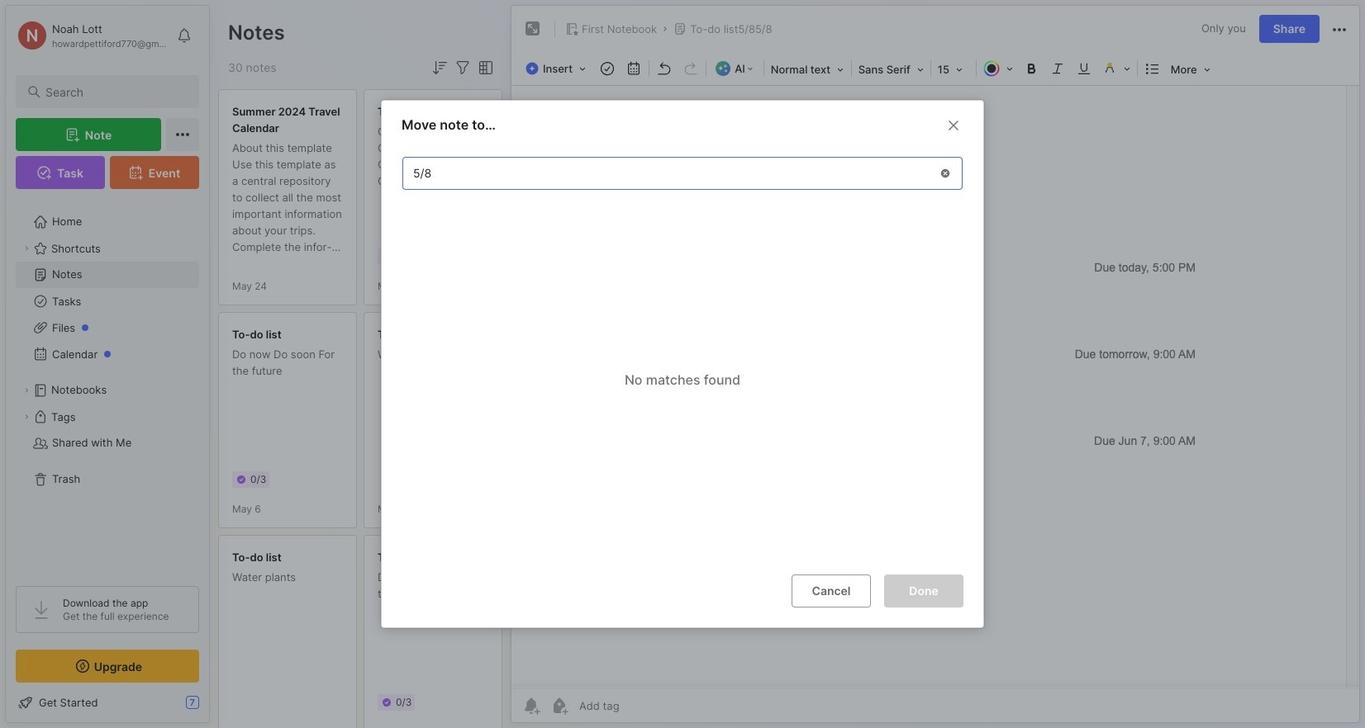 Task type: vqa. For each thing, say whether or not it's contained in the screenshot.
Evernote to the right
no



Task type: locate. For each thing, give the bounding box(es) containing it.
bulleted list image
[[1141, 57, 1164, 80]]

highlight image
[[1097, 57, 1135, 80]]

Find a location… text field
[[403, 160, 929, 187]]

calendar event image
[[622, 57, 646, 80]]

none search field inside main element
[[45, 82, 184, 102]]

more image
[[1166, 58, 1215, 79]]

task image
[[596, 57, 619, 80]]

italic image
[[1046, 57, 1069, 80]]

bold image
[[1020, 57, 1043, 80]]

font family image
[[853, 58, 929, 79]]

undo image
[[653, 57, 676, 80]]

heading level image
[[766, 58, 849, 79]]

expand tags image
[[21, 412, 31, 422]]

Note Editor text field
[[512, 85, 1359, 689]]

tree
[[6, 199, 209, 572]]

None search field
[[45, 82, 184, 102]]

note window element
[[511, 5, 1360, 724]]

add a reminder image
[[521, 697, 541, 716]]



Task type: describe. For each thing, give the bounding box(es) containing it.
expand note image
[[523, 19, 543, 39]]

close image
[[944, 115, 964, 135]]

main element
[[0, 0, 215, 729]]

tree inside main element
[[6, 199, 209, 572]]

font color image
[[978, 57, 1018, 80]]

Find a location field
[[394, 148, 971, 562]]

add tag image
[[550, 697, 569, 716]]

expand notebooks image
[[21, 386, 31, 396]]

font size image
[[933, 58, 974, 79]]

insert image
[[521, 58, 594, 79]]

underline image
[[1072, 57, 1096, 80]]

Search text field
[[45, 84, 184, 100]]



